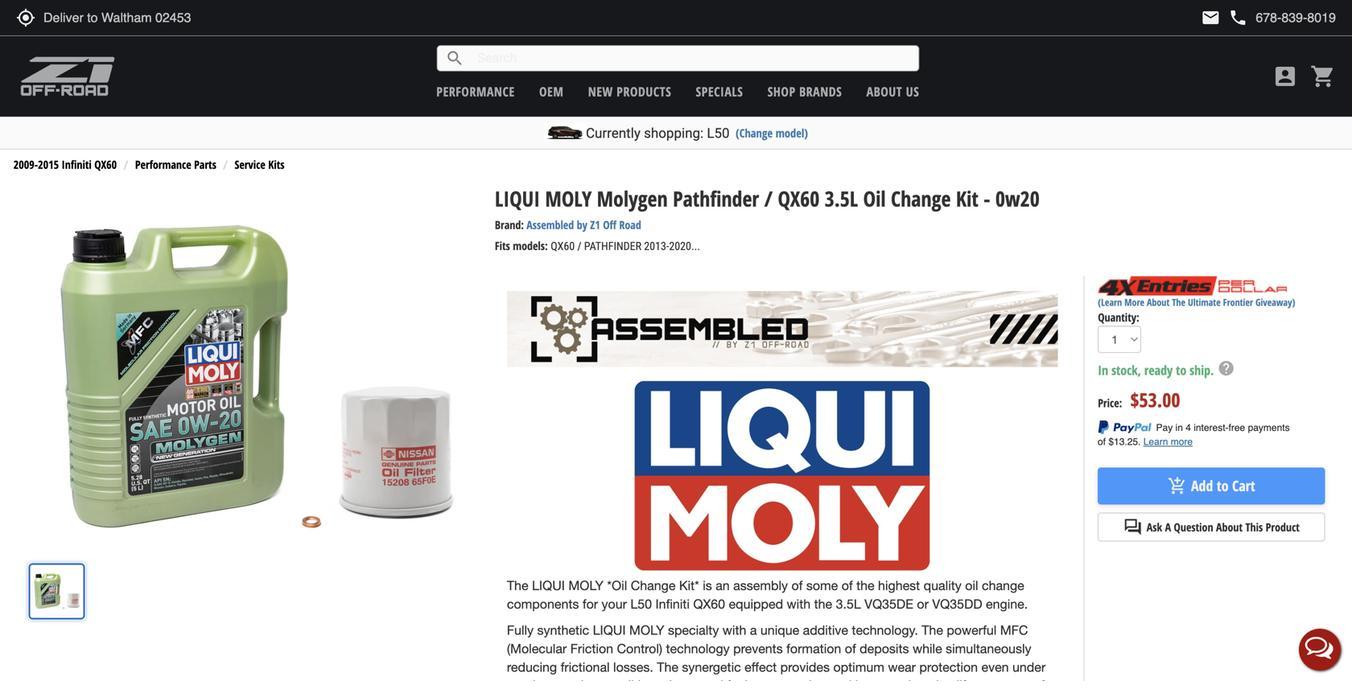 Task type: locate. For each thing, give the bounding box(es) containing it.
/ down 'by'
[[577, 240, 582, 253]]

1 horizontal spatial about
[[1147, 296, 1170, 309]]

3.5l left oil
[[825, 184, 858, 213]]

of
[[792, 579, 803, 594], [842, 579, 853, 594], [845, 642, 856, 657]]

$53.00
[[1130, 387, 1180, 413]]

infiniti right 2015
[[62, 157, 92, 172]]

z1
[[590, 217, 600, 233]]

qx60 down is
[[693, 597, 725, 612]]

about left this
[[1216, 520, 1243, 535]]

0 vertical spatial to
[[1176, 362, 1187, 379]]

even
[[982, 660, 1009, 675]]

2 horizontal spatial about
[[1216, 520, 1243, 535]]

0 horizontal spatial change
[[631, 579, 676, 594]]

0 vertical spatial liqui
[[495, 184, 540, 213]]

2 vertical spatial moly
[[629, 624, 664, 638]]

0 horizontal spatial with
[[723, 624, 746, 638]]

life
[[957, 679, 973, 682]]

pathfinder
[[584, 240, 642, 253]]

infiniti down kit*
[[656, 597, 690, 612]]

protection
[[920, 660, 978, 675]]

oem
[[539, 83, 564, 100]]

in stock, ready to ship. help
[[1098, 360, 1235, 379]]

1 vertical spatial l50
[[631, 597, 652, 612]]

price:
[[1098, 396, 1122, 411]]

liqui
[[495, 184, 540, 213], [532, 579, 565, 594], [593, 624, 626, 638]]

question_answer
[[1123, 518, 1143, 537]]

moly inside liqui moly molygen pathfinder / qx60 3.5l oil change kit - 0w20 brand: assembled by z1 off road fits models: qx60 / pathfinder 2013-2020...
[[545, 184, 592, 213]]

the inside the liqui moly *oil change kit* is an assembly of some of the highest quality oil change components for your l50 infiniti qx60 equipped with the 3.5l vq35de or vq35dd engine.
[[507, 579, 528, 594]]

moly up for at the bottom left of page
[[569, 579, 604, 594]]

question
[[1174, 520, 1213, 535]]

2015
[[38, 157, 59, 172]]

about left us
[[867, 83, 902, 100]]

performance
[[135, 157, 191, 172]]

performance parts
[[135, 157, 216, 172]]

specials
[[696, 83, 743, 100]]

0 vertical spatial moly
[[545, 184, 592, 213]]

deposits
[[860, 642, 909, 657]]

1 vertical spatial /
[[577, 240, 582, 253]]

giveaway)
[[1256, 296, 1295, 309]]

service
[[235, 157, 265, 172]]

1 vertical spatial infiniti
[[656, 597, 690, 612]]

change left kit at the top right of page
[[891, 184, 951, 213]]

l50 right your
[[631, 597, 652, 612]]

the up vq35de
[[856, 579, 875, 594]]

(learn
[[1098, 296, 1122, 309]]

0 vertical spatial /
[[764, 184, 773, 213]]

moly up 'by'
[[545, 184, 592, 213]]

friction
[[570, 642, 613, 657]]

parts
[[194, 157, 216, 172]]

1 vertical spatial change
[[631, 579, 676, 594]]

by
[[577, 217, 587, 233]]

with down some at right
[[787, 597, 811, 612]]

increased
[[855, 679, 911, 682]]

oil
[[965, 579, 978, 594]]

mfc
[[1000, 624, 1028, 638]]

/ right the pathfinder
[[764, 184, 773, 213]]

to left ship.
[[1176, 362, 1187, 379]]

(learn more about the ultimate frontier giveaway) link
[[1098, 296, 1295, 309]]

liqui up the friction
[[593, 624, 626, 638]]

infiniti inside the liqui moly *oil change kit* is an assembly of some of the highest quality oil change components for your l50 infiniti qx60 equipped with the 3.5l vq35de or vq35dd engine.
[[656, 597, 690, 612]]

qx60
[[94, 157, 117, 172], [778, 184, 820, 213], [551, 240, 575, 253], [693, 597, 725, 612]]

0 horizontal spatial to
[[1176, 362, 1187, 379]]

moly inside fully synthetic liqui moly specialty with a unique additive technology. the powerful mfc (molecular friction control) technology prevents formation of deposits while simultaneously reducing frictional losses. the synergetic effect provides optimum wear protection even under tough operating conditions. improved fuel consumption and increased engine life are some
[[629, 624, 664, 638]]

change inside the liqui moly *oil change kit* is an assembly of some of the highest quality oil change components for your l50 infiniti qx60 equipped with the 3.5l vq35de or vq35dd engine.
[[631, 579, 676, 594]]

products
[[617, 83, 671, 100]]

my_location
[[16, 8, 35, 27]]

0 horizontal spatial l50
[[631, 597, 652, 612]]

3.5l inside liqui moly molygen pathfinder / qx60 3.5l oil change kit - 0w20 brand: assembled by z1 off road fits models: qx60 / pathfinder 2013-2020...
[[825, 184, 858, 213]]

synthetic
[[537, 624, 589, 638]]

search
[[445, 49, 465, 68]]

0 vertical spatial change
[[891, 184, 951, 213]]

performance parts link
[[135, 157, 216, 172]]

3.5l
[[825, 184, 858, 213], [836, 597, 861, 612]]

moly up "control)"
[[629, 624, 664, 638]]

of inside fully synthetic liqui moly specialty with a unique additive technology. the powerful mfc (molecular friction control) technology prevents formation of deposits while simultaneously reducing frictional losses. the synergetic effect provides optimum wear protection even under tough operating conditions. improved fuel consumption and increased engine life are some
[[845, 642, 856, 657]]

shopping_cart link
[[1306, 64, 1336, 89]]

2009-
[[14, 157, 38, 172]]

ultimate
[[1188, 296, 1221, 309]]

1 horizontal spatial change
[[891, 184, 951, 213]]

liqui inside fully synthetic liqui moly specialty with a unique additive technology. the powerful mfc (molecular friction control) technology prevents formation of deposits while simultaneously reducing frictional losses. the synergetic effect provides optimum wear protection even under tough operating conditions. improved fuel consumption and increased engine life are some
[[593, 624, 626, 638]]

2 vertical spatial liqui
[[593, 624, 626, 638]]

brands
[[799, 83, 842, 100]]

mail phone
[[1201, 8, 1248, 27]]

technology.
[[852, 624, 918, 638]]

l50 left (change
[[707, 125, 730, 141]]

2009-2015 infiniti qx60
[[14, 157, 117, 172]]

with
[[787, 597, 811, 612], [723, 624, 746, 638]]

specialty
[[668, 624, 719, 638]]

shop brands link
[[768, 83, 842, 100]]

2 vertical spatial about
[[1216, 520, 1243, 535]]

with inside fully synthetic liqui moly specialty with a unique additive technology. the powerful mfc (molecular friction control) technology prevents formation of deposits while simultaneously reducing frictional losses. the synergetic effect provides optimum wear protection even under tough operating conditions. improved fuel consumption and increased engine life are some
[[723, 624, 746, 638]]

models:
[[513, 238, 548, 254]]

(molecular
[[507, 642, 567, 657]]

liqui inside the liqui moly *oil change kit* is an assembly of some of the highest quality oil change components for your l50 infiniti qx60 equipped with the 3.5l vq35de or vq35dd engine.
[[532, 579, 565, 594]]

1 vertical spatial moly
[[569, 579, 604, 594]]

equipped
[[729, 597, 783, 612]]

1 horizontal spatial l50
[[707, 125, 730, 141]]

effect
[[745, 660, 777, 675]]

0 vertical spatial the
[[856, 579, 875, 594]]

liqui up brand:
[[495, 184, 540, 213]]

0 vertical spatial 3.5l
[[825, 184, 858, 213]]

provides
[[780, 660, 830, 675]]

model)
[[776, 125, 808, 141]]

1 horizontal spatial infiniti
[[656, 597, 690, 612]]

0 vertical spatial infiniti
[[62, 157, 92, 172]]

liqui up components at the left
[[532, 579, 565, 594]]

engine
[[915, 679, 953, 682]]

kit*
[[679, 579, 699, 594]]

shop
[[768, 83, 796, 100]]

1 vertical spatial 3.5l
[[836, 597, 861, 612]]

change left kit*
[[631, 579, 676, 594]]

1 vertical spatial the
[[814, 597, 832, 612]]

0 vertical spatial with
[[787, 597, 811, 612]]

moly
[[545, 184, 592, 213], [569, 579, 604, 594], [629, 624, 664, 638]]

3.5l down some at right
[[836, 597, 861, 612]]

is
[[703, 579, 712, 594]]

about right more
[[1147, 296, 1170, 309]]

help
[[1217, 360, 1235, 378]]

mail
[[1201, 8, 1221, 27]]

fully synthetic liqui moly specialty with a unique additive technology. the powerful mfc (molecular friction control) technology prevents formation of deposits while simultaneously reducing frictional losses. the synergetic effect provides optimum wear protection even under tough operating conditions. improved fuel consumption and increased engine life are some
[[507, 624, 1046, 682]]

some
[[806, 579, 838, 594]]

0 vertical spatial l50
[[707, 125, 730, 141]]

0w20
[[996, 184, 1040, 213]]

to right 'add'
[[1217, 477, 1229, 496]]

synergetic
[[682, 660, 741, 675]]

the down some at right
[[814, 597, 832, 612]]

qx60 down model)
[[778, 184, 820, 213]]

account_box link
[[1269, 64, 1302, 89]]

of up optimum
[[845, 642, 856, 657]]

0 horizontal spatial the
[[814, 597, 832, 612]]

1 horizontal spatial with
[[787, 597, 811, 612]]

with left a at right bottom
[[723, 624, 746, 638]]

phone
[[1229, 8, 1248, 27]]

cart
[[1232, 477, 1255, 496]]

the up components at the left
[[507, 579, 528, 594]]

conditions.
[[602, 679, 665, 682]]

assembled by z1 off road link
[[527, 217, 641, 233]]

of right some at right
[[842, 579, 853, 594]]

1 horizontal spatial to
[[1217, 477, 1229, 496]]

unique
[[761, 624, 799, 638]]

0 vertical spatial about
[[867, 83, 902, 100]]

change
[[982, 579, 1024, 594]]

the
[[856, 579, 875, 594], [814, 597, 832, 612]]

are
[[977, 679, 995, 682]]

1 horizontal spatial /
[[764, 184, 773, 213]]

1 vertical spatial liqui
[[532, 579, 565, 594]]

to
[[1176, 362, 1187, 379], [1217, 477, 1229, 496]]

1 vertical spatial with
[[723, 624, 746, 638]]



Task type: describe. For each thing, give the bounding box(es) containing it.
qx60 right 2015
[[94, 157, 117, 172]]

1 vertical spatial to
[[1217, 477, 1229, 496]]

and
[[830, 679, 852, 682]]

to inside in stock, ready to ship. help
[[1176, 362, 1187, 379]]

a
[[1165, 520, 1171, 535]]

for
[[583, 597, 598, 612]]

mail link
[[1201, 8, 1221, 27]]

the liqui moly *oil change kit* is an assembly of some of the highest quality oil change components for your l50 infiniti qx60 equipped with the 3.5l vq35de or vq35dd engine.
[[507, 579, 1028, 612]]

us
[[906, 83, 919, 100]]

assembly
[[733, 579, 788, 594]]

frontier
[[1223, 296, 1253, 309]]

operating
[[544, 679, 598, 682]]

about inside question_answer ask a question about this product
[[1216, 520, 1243, 535]]

add_shopping_cart add to cart
[[1168, 477, 1255, 496]]

control)
[[617, 642, 662, 657]]

moly inside the liqui moly *oil change kit* is an assembly of some of the highest quality oil change components for your l50 infiniti qx60 equipped with the 3.5l vq35de or vq35dd engine.
[[569, 579, 604, 594]]

oil
[[863, 184, 886, 213]]

shopping:
[[644, 125, 704, 141]]

(learn more about the ultimate frontier giveaway)
[[1098, 296, 1295, 309]]

fully
[[507, 624, 534, 638]]

about us link
[[867, 83, 919, 100]]

*oil
[[607, 579, 627, 594]]

quality
[[924, 579, 962, 594]]

with inside the liqui moly *oil change kit* is an assembly of some of the highest quality oil change components for your l50 infiniti qx60 equipped with the 3.5l vq35de or vq35dd engine.
[[787, 597, 811, 612]]

or
[[917, 597, 929, 612]]

(change model) link
[[736, 125, 808, 141]]

service kits link
[[235, 157, 285, 172]]

vq35de
[[865, 597, 914, 612]]

liqui inside liqui moly molygen pathfinder / qx60 3.5l oil change kit - 0w20 brand: assembled by z1 off road fits models: qx60 / pathfinder 2013-2020...
[[495, 184, 540, 213]]

kits
[[268, 157, 285, 172]]

formation
[[787, 642, 841, 657]]

technology
[[666, 642, 730, 657]]

consumption
[[751, 679, 826, 682]]

stock,
[[1112, 362, 1141, 379]]

losses.
[[613, 660, 653, 675]]

liqui moly molygen pathfinder / qx60 3.5l oil change kit - 0w20 brand: assembled by z1 off road fits models: qx60 / pathfinder 2013-2020...
[[495, 184, 1040, 254]]

l50 inside the liqui moly *oil change kit* is an assembly of some of the highest quality oil change components for your l50 infiniti qx60 equipped with the 3.5l vq35de or vq35dd engine.
[[631, 597, 652, 612]]

wear
[[888, 660, 916, 675]]

service kits
[[235, 157, 285, 172]]

molygen
[[597, 184, 668, 213]]

a
[[750, 624, 757, 638]]

reducing
[[507, 660, 557, 675]]

new
[[588, 83, 613, 100]]

change inside liqui moly molygen pathfinder / qx60 3.5l oil change kit - 0w20 brand: assembled by z1 off road fits models: qx60 / pathfinder 2013-2020...
[[891, 184, 951, 213]]

product
[[1266, 520, 1300, 535]]

this
[[1246, 520, 1263, 535]]

Search search field
[[465, 46, 919, 71]]

quantity:
[[1098, 310, 1140, 325]]

tough
[[507, 679, 540, 682]]

qx60 down assembled
[[551, 240, 575, 253]]

3.5l inside the liqui moly *oil change kit* is an assembly of some of the highest quality oil change components for your l50 infiniti qx60 equipped with the 3.5l vq35de or vq35dd engine.
[[836, 597, 861, 612]]

new products link
[[588, 83, 671, 100]]

0 horizontal spatial infiniti
[[62, 157, 92, 172]]

ask
[[1147, 520, 1162, 535]]

of left some at right
[[792, 579, 803, 594]]

the up improved
[[657, 660, 678, 675]]

optimum
[[833, 660, 885, 675]]

additive
[[803, 624, 848, 638]]

ship.
[[1190, 362, 1214, 379]]

0 horizontal spatial /
[[577, 240, 582, 253]]

while
[[913, 642, 942, 657]]

1 horizontal spatial the
[[856, 579, 875, 594]]

prevents
[[733, 642, 783, 657]]

assembled
[[527, 217, 574, 233]]

1 vertical spatial about
[[1147, 296, 1170, 309]]

question_answer ask a question about this product
[[1123, 518, 1300, 537]]

qx60 inside the liqui moly *oil change kit* is an assembly of some of the highest quality oil change components for your l50 infiniti qx60 equipped with the 3.5l vq35de or vq35dd engine.
[[693, 597, 725, 612]]

0 horizontal spatial about
[[867, 83, 902, 100]]

shopping_cart
[[1310, 64, 1336, 89]]

price: $53.00
[[1098, 387, 1180, 413]]

the left ultimate
[[1172, 296, 1186, 309]]

(change
[[736, 125, 773, 141]]

road
[[619, 217, 641, 233]]

2020...
[[669, 240, 700, 253]]

the up the while
[[922, 624, 943, 638]]

currently
[[586, 125, 641, 141]]

z1 motorsports logo image
[[20, 56, 116, 97]]

more
[[1125, 296, 1145, 309]]

vq35dd
[[932, 597, 982, 612]]

currently shopping: l50 (change model)
[[586, 125, 808, 141]]

in
[[1098, 362, 1108, 379]]

kit
[[956, 184, 979, 213]]

under
[[1013, 660, 1046, 675]]

components
[[507, 597, 579, 612]]

fuel
[[727, 679, 748, 682]]

add_shopping_cart
[[1168, 477, 1187, 496]]

new products
[[588, 83, 671, 100]]

specials link
[[696, 83, 743, 100]]



Task type: vqa. For each thing, say whether or not it's contained in the screenshot.
The Oem link
yes



